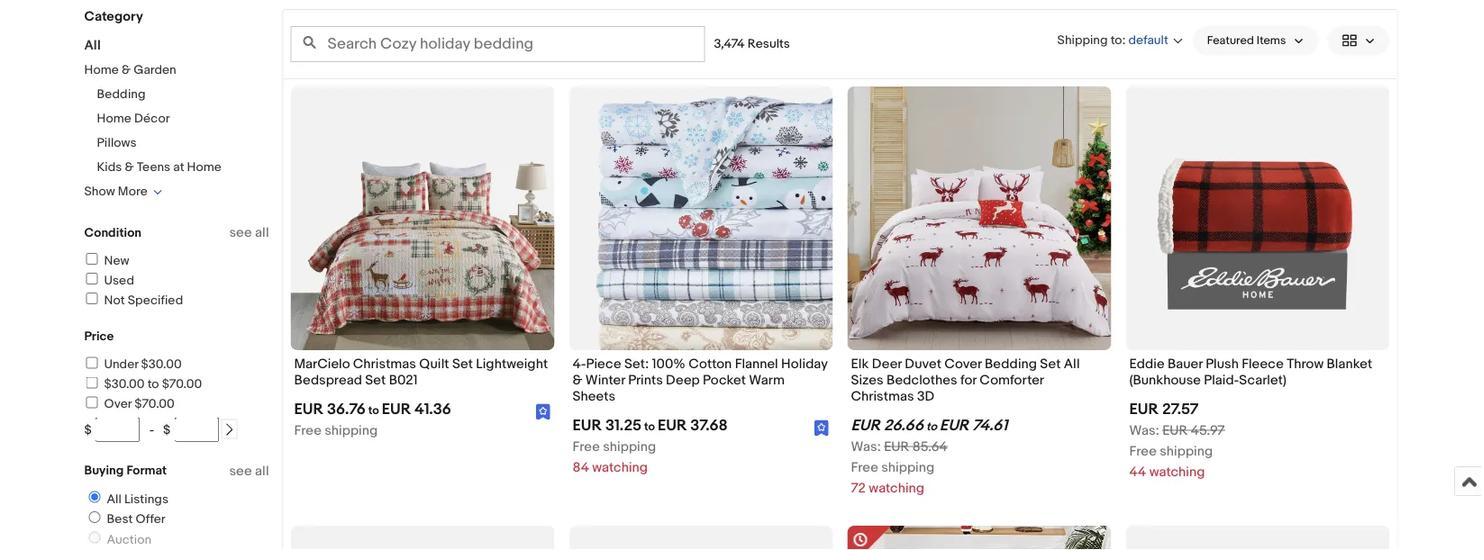 Task type: vqa. For each thing, say whether or not it's contained in the screenshot.
second "$" from left
yes



Task type: locate. For each thing, give the bounding box(es) containing it.
& down 4-
[[573, 372, 582, 389]]

1 vertical spatial bedding
[[985, 356, 1037, 372]]

all for all listings
[[107, 492, 122, 507]]

plaid-
[[1204, 372, 1239, 389]]

blanket
[[1327, 356, 1372, 372]]

scarlet)
[[1239, 372, 1287, 389]]

1 vertical spatial see
[[229, 463, 252, 479]]

all right all listings radio
[[107, 492, 122, 507]]

0 vertical spatial christmas
[[353, 356, 416, 372]]

& up bedding link
[[122, 63, 131, 78]]

to inside eur 31.25 to eur 37.68
[[644, 420, 655, 434]]

36.76
[[327, 400, 366, 419]]

bedding down home & garden link
[[97, 87, 145, 102]]

44
[[1129, 464, 1146, 480]]

used
[[104, 273, 134, 288]]

see
[[229, 225, 252, 241], [229, 463, 252, 479]]

eddie bauer 50" x 70" throw (red-mountain plaid) image
[[1126, 526, 1390, 551]]

cotton
[[689, 356, 732, 372]]

2 $ from the left
[[163, 423, 171, 438]]

not specified link
[[83, 293, 183, 308]]

eur up 85.64
[[940, 416, 969, 435]]

1 vertical spatial christmas
[[851, 389, 914, 405]]

set
[[452, 356, 473, 372], [1040, 356, 1061, 372], [365, 372, 386, 389]]

1 vertical spatial see all
[[229, 463, 269, 479]]

deer
[[872, 356, 902, 372]]

2 see from the top
[[229, 463, 252, 479]]

eur down (bunkhouse
[[1129, 400, 1159, 419]]

all for buying format
[[255, 463, 269, 479]]

1 vertical spatial all
[[1064, 356, 1080, 372]]

to up 85.64
[[926, 420, 937, 434]]

eur down 27.57
[[1162, 422, 1188, 439]]

2 horizontal spatial watching
[[1149, 464, 1205, 480]]

72
[[851, 480, 866, 497]]

0 horizontal spatial $
[[84, 423, 92, 438]]

1 see from the top
[[229, 225, 252, 241]]

bedding inside elk deer duvet cover bedding set all sizes bedclothes for comforter christmas 3d
[[985, 356, 1037, 372]]

home up bedding link
[[84, 63, 119, 78]]

Auction radio
[[89, 532, 100, 544]]

eddie bauer plush fleece throw blanket (bunkhouse plaid-scarlet) image
[[1126, 95, 1390, 342]]

& inside 4-piece set: 100% cotton flannel holiday & winter prints deep pocket warm sheets
[[573, 372, 582, 389]]

free
[[294, 422, 322, 439], [573, 439, 600, 455], [1129, 443, 1157, 459], [851, 460, 878, 476]]

2 all from the top
[[255, 463, 269, 479]]

$70.00 down the 'under $30.00'
[[162, 377, 202, 392]]

flannel
[[735, 356, 778, 372]]

watching right 44
[[1149, 464, 1205, 480]]

$ for maximum value text field
[[163, 423, 171, 438]]

used link
[[83, 273, 134, 288]]

home & garden bedding home décor pillows kids & teens at home
[[84, 63, 222, 175]]

best offer
[[107, 512, 165, 528]]

was: up 44
[[1129, 422, 1159, 439]]

was: up the 72
[[851, 439, 881, 455]]

2 horizontal spatial set
[[1040, 356, 1061, 372]]

1 vertical spatial $70.00
[[134, 397, 174, 412]]

to down the 'under $30.00'
[[147, 377, 159, 392]]

to inside eur 26.66 to eur 74.61 was: eur 85.64 free shipping 72 watching
[[926, 420, 937, 434]]

0 vertical spatial all
[[84, 37, 101, 54]]

0 horizontal spatial christmas
[[353, 356, 416, 372]]

eur 36.76 to eur 41.36
[[294, 400, 451, 419]]

to left default
[[1111, 32, 1122, 48]]

home up "pillows" link
[[97, 111, 131, 127]]

featured items button
[[1193, 26, 1319, 55]]

2 horizontal spatial all
[[1064, 356, 1080, 372]]

all left eddie
[[1064, 356, 1080, 372]]

was: inside eur 27.57 was: eur 45.97 free shipping 44 watching
[[1129, 422, 1159, 439]]

show
[[84, 184, 115, 200]]

watching right '84'
[[592, 460, 648, 476]]

all down category in the left top of the page
[[84, 37, 101, 54]]

1 $ from the left
[[84, 423, 92, 438]]

all for all
[[84, 37, 101, 54]]

elk
[[851, 356, 869, 372]]

$30.00 to $70.00 checkbox
[[86, 377, 98, 389]]

category
[[84, 8, 143, 24]]

$70.00 down '$30.00 to $70.00'
[[134, 397, 174, 412]]

2 see all from the top
[[229, 463, 269, 479]]

free up 44
[[1129, 443, 1157, 459]]

1 horizontal spatial bedding
[[985, 356, 1037, 372]]

set up comforter
[[1040, 356, 1061, 372]]

watching inside eur 27.57 was: eur 45.97 free shipping 44 watching
[[1149, 464, 1205, 480]]

Maximum Value text field
[[174, 418, 219, 442]]

0 vertical spatial bedding
[[97, 87, 145, 102]]

shipping down 31.25
[[603, 439, 656, 455]]

shipping
[[325, 422, 378, 439], [603, 439, 656, 455], [1160, 443, 1213, 459], [881, 460, 935, 476]]

watching inside free shipping 84 watching
[[592, 460, 648, 476]]

free inside eur 27.57 was: eur 45.97 free shipping 44 watching
[[1129, 443, 1157, 459]]

watching
[[592, 460, 648, 476], [1149, 464, 1205, 480], [869, 480, 924, 497]]

0 vertical spatial all
[[255, 225, 269, 241]]

show more button
[[84, 184, 163, 200]]

1 vertical spatial all
[[255, 463, 269, 479]]

at
[[173, 160, 184, 175]]

shipping
[[1057, 32, 1108, 48]]

shipping down the 36.76
[[325, 422, 378, 439]]

free up the 72
[[851, 460, 878, 476]]

All Listings radio
[[89, 492, 100, 503]]

1 horizontal spatial christmas
[[851, 389, 914, 405]]

1 see all from the top
[[229, 225, 269, 241]]

to inside "eur 36.76 to eur 41.36"
[[368, 404, 379, 418]]

1 vertical spatial home
[[97, 111, 131, 127]]

featured items
[[1207, 34, 1286, 48]]

Under $30.00 checkbox
[[86, 357, 98, 369]]

eur up free shipping
[[294, 400, 324, 419]]

bedding inside the home & garden bedding home décor pillows kids & teens at home
[[97, 87, 145, 102]]

lightweight
[[476, 356, 548, 372]]

see all for buying format
[[229, 463, 269, 479]]

free up '84'
[[573, 439, 600, 455]]

default
[[1129, 33, 1168, 48]]

specified
[[128, 293, 183, 308]]

marcielo christmas quilt set lightweight bedspread set b021 image
[[291, 86, 555, 351]]

home
[[84, 63, 119, 78], [97, 111, 131, 127], [187, 160, 222, 175]]

christmas up b021
[[353, 356, 416, 372]]

2 vertical spatial all
[[107, 492, 122, 507]]

1 horizontal spatial was:
[[1129, 422, 1159, 439]]

pocket
[[703, 372, 746, 389]]

set left b021
[[365, 372, 386, 389]]

duvet
[[905, 356, 941, 372]]

to right the 36.76
[[368, 404, 379, 418]]

&
[[122, 63, 131, 78], [125, 160, 134, 175], [573, 372, 582, 389]]

set inside elk deer duvet cover bedding set all sizes bedclothes for comforter christmas 3d
[[1040, 356, 1061, 372]]

0 vertical spatial see
[[229, 225, 252, 241]]

christmas inside elk deer duvet cover bedding set all sizes bedclothes for comforter christmas 3d
[[851, 389, 914, 405]]

see all button for buying format
[[229, 463, 269, 479]]

christmas down sizes
[[851, 389, 914, 405]]

christmas duvet cover set reversible reindeer red plaid comforter cover queen image
[[847, 526, 1111, 551]]

1 vertical spatial see all button
[[229, 463, 269, 479]]

31.25
[[605, 416, 642, 435]]

0 horizontal spatial bedding
[[97, 87, 145, 102]]

under $30.00 link
[[83, 357, 182, 373]]

elk deer duvet cover bedding set all sizes bedclothes for comforter christmas 3d image
[[847, 86, 1111, 351]]

(bunkhouse
[[1129, 372, 1201, 389]]

Minimum Value text field
[[95, 418, 140, 442]]

0 horizontal spatial all
[[84, 37, 101, 54]]

watching inside eur 26.66 to eur 74.61 was: eur 85.64 free shipping 72 watching
[[869, 480, 924, 497]]

free inside eur 26.66 to eur 74.61 was: eur 85.64 free shipping 72 watching
[[851, 460, 878, 476]]

winter
[[585, 372, 625, 389]]

74.61
[[972, 416, 1008, 435]]

free shipping 84 watching
[[573, 439, 656, 476]]

set right quilt
[[452, 356, 473, 372]]

0 vertical spatial see all button
[[229, 225, 269, 241]]

under $30.00
[[104, 357, 182, 373]]

$30.00 up '$30.00 to $70.00'
[[141, 357, 182, 373]]

home right at
[[187, 160, 222, 175]]

to right 31.25
[[644, 420, 655, 434]]

0 horizontal spatial watching
[[592, 460, 648, 476]]

see all for condition
[[229, 225, 269, 241]]

all listings
[[107, 492, 168, 507]]

quilt
[[419, 356, 449, 372]]

2 vertical spatial &
[[573, 372, 582, 389]]

items
[[1257, 34, 1286, 48]]

1 see all button from the top
[[229, 225, 269, 241]]

1 horizontal spatial watching
[[869, 480, 924, 497]]

0 vertical spatial &
[[122, 63, 131, 78]]

was:
[[1129, 422, 1159, 439], [851, 439, 881, 455]]

0 vertical spatial was:
[[1129, 422, 1159, 439]]

bedding link
[[97, 87, 145, 102]]

1 vertical spatial was:
[[851, 439, 881, 455]]

see for condition
[[229, 225, 252, 241]]

to for 26.66
[[926, 420, 937, 434]]

0 vertical spatial see all
[[229, 225, 269, 241]]

1 horizontal spatial all
[[107, 492, 122, 507]]

over $70.00 link
[[83, 397, 174, 412]]

submit price range image
[[223, 424, 235, 436]]

sizes
[[851, 372, 884, 389]]

bedding up comforter
[[985, 356, 1037, 372]]

$30.00 down under
[[104, 377, 145, 392]]

100%
[[652, 356, 686, 372]]

1 horizontal spatial $
[[163, 423, 171, 438]]

$30.00 to $70.00
[[104, 377, 202, 392]]

45.97
[[1191, 422, 1225, 439]]

eur
[[294, 400, 324, 419], [382, 400, 411, 419], [1129, 400, 1159, 419], [573, 416, 602, 435], [658, 416, 687, 435], [851, 416, 880, 435], [940, 416, 969, 435], [1162, 422, 1188, 439], [884, 439, 910, 455]]

41.36
[[415, 400, 451, 419]]

Not Specified checkbox
[[86, 293, 98, 305]]

$ right -
[[163, 423, 171, 438]]

to for 36.76
[[368, 404, 379, 418]]

best
[[107, 512, 133, 528]]

0 vertical spatial home
[[84, 63, 119, 78]]

to inside 'shipping to : default'
[[1111, 32, 1122, 48]]

shipping down 85.64
[[881, 460, 935, 476]]

see all
[[229, 225, 269, 241], [229, 463, 269, 479]]

84
[[573, 460, 589, 476]]

[object undefined] image
[[536, 404, 551, 421], [536, 404, 551, 421], [814, 420, 829, 437], [814, 421, 829, 437]]

1 all from the top
[[255, 225, 269, 241]]

eddie
[[1129, 356, 1165, 372]]

eddie bauer plush fleece throw blanket (bunkhouse plaid-scarlet)
[[1129, 356, 1372, 389]]

watching right the 72
[[869, 480, 924, 497]]

christmas
[[353, 356, 416, 372], [851, 389, 914, 405]]

marcielo christmas quilt set lightweight bedspread set b021
[[294, 356, 548, 389]]

eur down sheets
[[573, 416, 602, 435]]

0 horizontal spatial was:
[[851, 439, 881, 455]]

shipping inside eur 27.57 was: eur 45.97 free shipping 44 watching
[[1160, 443, 1213, 459]]

3,474 results
[[714, 36, 790, 52]]

eur 26.66 to eur 74.61 was: eur 85.64 free shipping 72 watching
[[851, 416, 1008, 497]]

shipping down 45.97
[[1160, 443, 1213, 459]]

auction link
[[82, 532, 155, 548]]

2 see all button from the top
[[229, 463, 269, 479]]

$ down over $70.00 option
[[84, 423, 92, 438]]

all
[[255, 225, 269, 241], [255, 463, 269, 479]]

price
[[84, 329, 114, 345]]

& right kids
[[125, 160, 134, 175]]

to
[[1111, 32, 1122, 48], [147, 377, 159, 392], [368, 404, 379, 418], [644, 420, 655, 434], [926, 420, 937, 434]]

eur 31.25 to eur 37.68
[[573, 416, 728, 435]]

fleece
[[1242, 356, 1284, 372]]

:
[[1122, 32, 1126, 48]]



Task type: describe. For each thing, give the bounding box(es) containing it.
1 horizontal spatial set
[[452, 356, 473, 372]]

comforter
[[980, 372, 1044, 389]]

warm
[[749, 372, 785, 389]]

bedclothes
[[887, 372, 957, 389]]

37.68
[[690, 416, 728, 435]]

featured
[[1207, 34, 1254, 48]]

was: inside eur 26.66 to eur 74.61 was: eur 85.64 free shipping 72 watching
[[851, 439, 881, 455]]

1 vertical spatial &
[[125, 160, 134, 175]]

3,474
[[714, 36, 745, 52]]

christmas inside marcielo christmas quilt set lightweight bedspread set b021
[[353, 356, 416, 372]]

all for condition
[[255, 225, 269, 241]]

teens
[[137, 160, 170, 175]]

Best Offer radio
[[89, 512, 100, 524]]

more
[[118, 184, 148, 200]]

4-piece set: 100% cotton flannel holiday & winter prints deep pocket warm sheets link
[[573, 356, 829, 410]]

3d
[[917, 389, 934, 405]]

eur down 26.66
[[884, 439, 910, 455]]

view: gallery view image
[[1342, 31, 1375, 50]]

pillows
[[97, 136, 137, 151]]

pillows link
[[97, 136, 137, 151]]

over $70.00
[[104, 397, 174, 412]]

piece
[[586, 356, 621, 372]]

prints
[[628, 372, 663, 389]]

-
[[149, 423, 154, 438]]

Over $70.00 checkbox
[[86, 397, 98, 409]]

kids
[[97, 160, 122, 175]]

free down the bedspread
[[294, 422, 322, 439]]

results
[[748, 36, 790, 52]]

throw
[[1287, 356, 1324, 372]]

26.66
[[884, 416, 924, 435]]

see for buying format
[[229, 463, 252, 479]]

auction
[[107, 533, 151, 548]]

marcielo
[[294, 356, 350, 372]]

cover
[[945, 356, 982, 372]]

b021
[[389, 372, 418, 389]]

0 horizontal spatial set
[[365, 372, 386, 389]]

27.57
[[1162, 400, 1199, 419]]

all inside elk deer duvet cover bedding set all sizes bedclothes for comforter christmas 3d
[[1064, 356, 1080, 372]]

2 vertical spatial home
[[187, 160, 222, 175]]

shipping to : default
[[1057, 32, 1168, 48]]

0 vertical spatial $70.00
[[162, 377, 202, 392]]

listings
[[124, 492, 168, 507]]

buying format
[[84, 464, 167, 479]]

offer
[[136, 512, 165, 528]]

under
[[104, 357, 138, 373]]

85.64
[[913, 439, 948, 455]]

all listings link
[[82, 492, 172, 507]]

sheets
[[573, 389, 616, 405]]

format
[[127, 464, 167, 479]]

4-
[[573, 356, 586, 372]]

free inside free shipping 84 watching
[[573, 439, 600, 455]]

elk deer duvet cover bedding set all sizes bedclothes for comforter christmas 3d link
[[851, 356, 1108, 410]]

to for 31.25
[[644, 420, 655, 434]]

0 vertical spatial $30.00
[[141, 357, 182, 373]]

show more
[[84, 184, 148, 200]]

New checkbox
[[86, 253, 98, 265]]

home & garden link
[[84, 63, 176, 78]]

eur 27.57 was: eur 45.97 free shipping 44 watching
[[1129, 400, 1225, 480]]

see all button for condition
[[229, 225, 269, 241]]

eur down b021
[[382, 400, 411, 419]]

4-piece set: 100% cotton flannel holiday & winter prints deep pocket warm sheets
[[573, 356, 828, 405]]

$ for minimum value text field
[[84, 423, 92, 438]]

holiday
[[781, 356, 828, 372]]

garden
[[134, 63, 176, 78]]

1 vertical spatial $30.00
[[104, 377, 145, 392]]

condition
[[84, 225, 141, 241]]

buying
[[84, 464, 124, 479]]

eur left 37.68
[[658, 416, 687, 435]]

Used checkbox
[[86, 273, 98, 285]]

for
[[960, 372, 977, 389]]

kids & teens at home link
[[97, 160, 222, 175]]

plush
[[1206, 356, 1239, 372]]

bauer
[[1168, 356, 1203, 372]]

set:
[[624, 356, 649, 372]]

shipping inside eur 26.66 to eur 74.61 was: eur 85.64 free shipping 72 watching
[[881, 460, 935, 476]]

elk deer duvet cover bedding set all sizes bedclothes for comforter christmas 3d
[[851, 356, 1080, 405]]

new
[[104, 253, 129, 269]]

not
[[104, 293, 125, 308]]

eur left 26.66
[[851, 416, 880, 435]]

new link
[[83, 253, 129, 269]]

marcielo christmas quilt set lightweight bedspread set b021 link
[[294, 356, 551, 393]]

home décor link
[[97, 111, 170, 127]]

Enter your search keyword text field
[[291, 26, 705, 62]]

eddie bauer plush fleece throw blanket (bunkhouse plaid-scarlet) link
[[1129, 356, 1386, 393]]

décor
[[134, 111, 170, 127]]

bedspread
[[294, 372, 362, 389]]

not specified
[[104, 293, 183, 308]]

shipping inside free shipping 84 watching
[[603, 439, 656, 455]]

4-piece set: 100% cotton flannel holiday & winter prints deep pocket warm sheets image
[[569, 86, 833, 351]]



